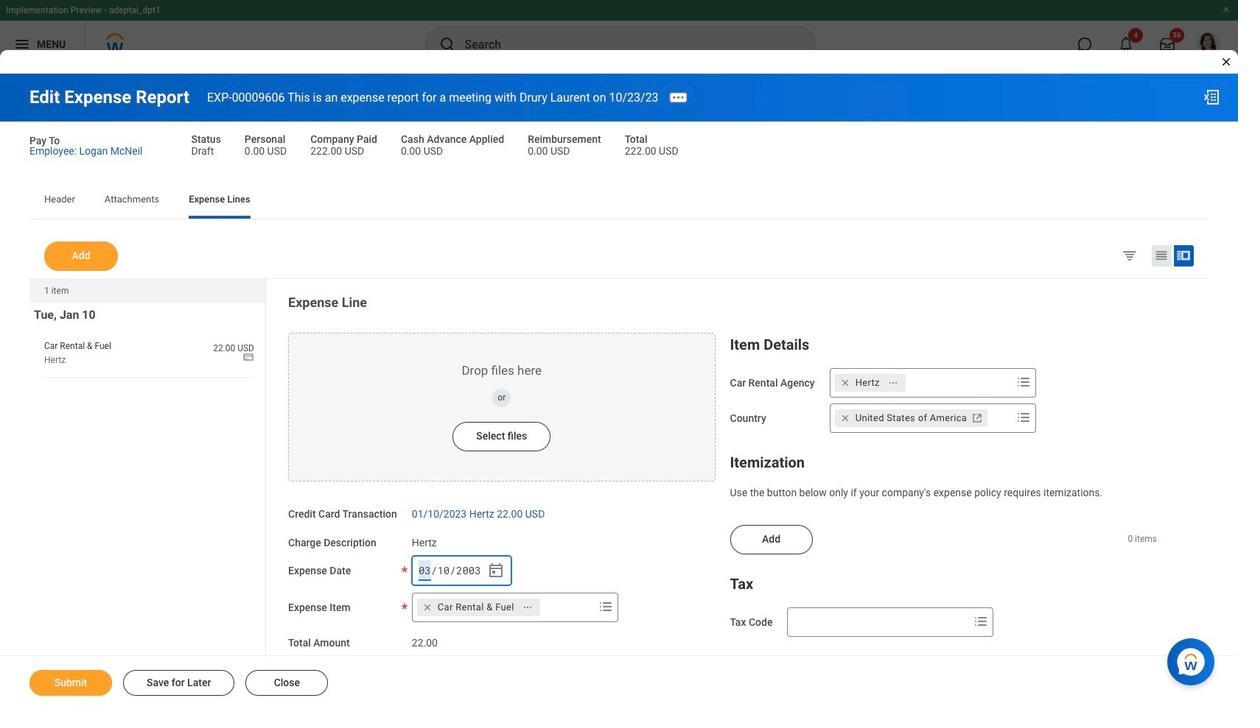 Task type: describe. For each thing, give the bounding box(es) containing it.
profile logan mcneil element
[[1188, 28, 1229, 60]]

related actions image
[[888, 378, 898, 388]]

workday assistant region
[[1168, 633, 1221, 686]]

notifications large image
[[1119, 37, 1134, 52]]

prompts image
[[973, 613, 990, 631]]

inbox large image
[[1160, 37, 1175, 52]]

x small image
[[838, 376, 853, 390]]

close environment banner image
[[1222, 5, 1231, 14]]

car rental & fuel, press delete to clear value. option
[[417, 599, 540, 617]]

action bar region
[[0, 656, 1238, 710]]

item list list box
[[29, 303, 265, 378]]

close edit expense report image
[[1221, 56, 1232, 68]]

credit card image
[[242, 352, 254, 364]]



Task type: locate. For each thing, give the bounding box(es) containing it.
0 vertical spatial x small image
[[838, 411, 853, 426]]

x small image left "car rental & fuel" element on the bottom left
[[420, 601, 435, 616]]

x small image for united states of america element on the right bottom of the page
[[838, 411, 853, 426]]

prompts image for united states of america, press delete to clear value, ctrl + enter opens in new window. option
[[1015, 409, 1032, 427]]

dialog
[[0, 0, 1238, 710]]

1 horizontal spatial region
[[288, 333, 715, 482]]

calendar image
[[487, 563, 505, 580]]

toggle to grid view image
[[1154, 248, 1169, 263]]

1 horizontal spatial x small image
[[838, 411, 853, 426]]

1 vertical spatial prompts image
[[1015, 409, 1032, 427]]

1 vertical spatial x small image
[[420, 601, 435, 616]]

main content
[[0, 74, 1238, 710]]

prompts image
[[1015, 374, 1032, 391], [1015, 409, 1032, 427], [597, 599, 615, 616]]

region
[[29, 279, 266, 710], [288, 333, 715, 482]]

Search field
[[788, 609, 970, 636]]

prompts image for hertz, press delete to clear value. option
[[1015, 374, 1032, 391]]

0 horizontal spatial region
[[29, 279, 266, 710]]

0 vertical spatial prompts image
[[1015, 374, 1032, 391]]

select to filter grid data image
[[1122, 247, 1138, 263]]

x small image for "car rental & fuel" element on the bottom left
[[420, 601, 435, 616]]

Toggle to Grid view radio
[[1152, 245, 1172, 267]]

car rental & fuel element
[[438, 602, 514, 615]]

option group
[[1119, 245, 1205, 270]]

x small image down x small icon
[[838, 411, 853, 426]]

x small image inside united states of america, press delete to clear value, ctrl + enter opens in new window. option
[[838, 411, 853, 426]]

search image
[[438, 35, 456, 53]]

united states of america, press delete to clear value, ctrl + enter opens in new window. option
[[835, 410, 988, 427]]

export to excel image
[[1203, 88, 1221, 106]]

0 horizontal spatial x small image
[[420, 601, 435, 616]]

2 vertical spatial prompts image
[[597, 599, 615, 616]]

toggle to list detail view image
[[1176, 248, 1191, 263]]

Toggle to List Detail view radio
[[1174, 245, 1194, 267]]

prompts image for car rental & fuel, press delete to clear value. option at left
[[597, 599, 615, 616]]

related actions image
[[522, 603, 533, 613]]

united states of america element
[[855, 412, 967, 425]]

ext link image
[[970, 411, 985, 426]]

hertz, press delete to clear value. option
[[835, 374, 906, 392]]

tab list
[[29, 183, 1209, 219]]

group
[[730, 333, 1157, 433], [730, 451, 1157, 500], [412, 557, 511, 586], [730, 572, 1157, 637]]

x small image
[[838, 411, 853, 426], [420, 601, 435, 616]]

hertz element
[[855, 376, 880, 390]]

banner
[[0, 0, 1238, 68]]



Task type: vqa. For each thing, say whether or not it's contained in the screenshot.
calendar image
yes



